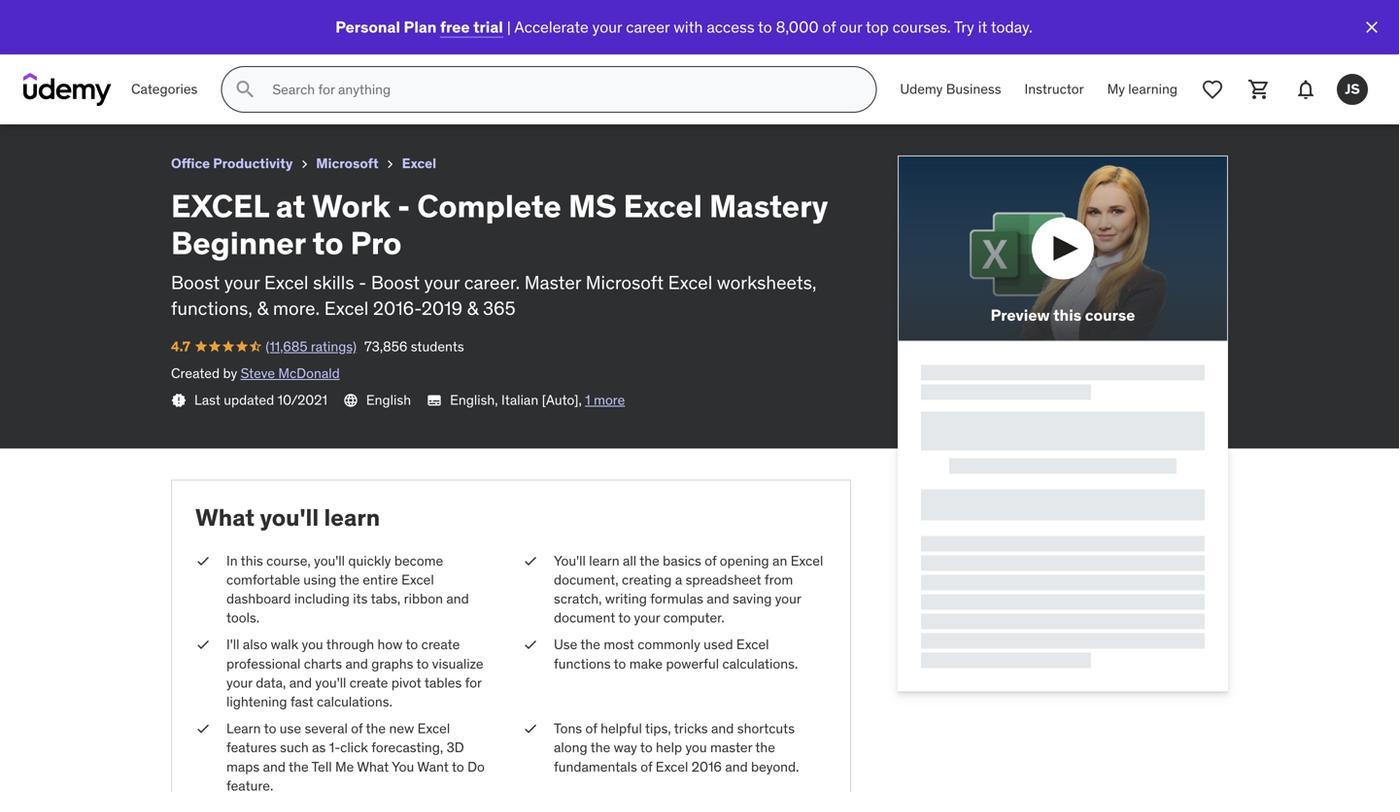Task type: locate. For each thing, give the bounding box(es) containing it.
1 horizontal spatial &
[[467, 297, 479, 320]]

1 vertical spatial calculations.
[[317, 693, 393, 711]]

create down the graphs
[[350, 674, 388, 692]]

2 vertical spatial you'll
[[315, 674, 346, 692]]

my
[[1108, 80, 1126, 98]]

updated
[[224, 391, 274, 409]]

what down click
[[357, 758, 389, 776]]

this inside button
[[1054, 305, 1082, 325]]

the up "creating" at the left bottom of page
[[640, 552, 660, 569]]

created by steve mcdonald
[[171, 364, 340, 382]]

0 vertical spatial this
[[1054, 305, 1082, 325]]

and down master
[[725, 758, 748, 776]]

submit search image
[[234, 78, 257, 101]]

1 horizontal spatial this
[[1054, 305, 1082, 325]]

0 horizontal spatial learn
[[324, 503, 380, 532]]

scratch,
[[554, 590, 602, 608]]

2016-
[[373, 297, 422, 320]]

of left our
[[823, 17, 836, 37]]

to right way at the bottom left of the page
[[640, 739, 653, 756]]

0 vertical spatial microsoft
[[316, 155, 379, 172]]

english, italian [auto] , 1 more
[[450, 391, 625, 409]]

dashboard
[[226, 590, 291, 608]]

excel right microsoft 'link'
[[402, 155, 437, 172]]

- right skills
[[359, 271, 367, 294]]

excel down become
[[402, 571, 434, 589]]

functions,
[[171, 297, 253, 320]]

learn up quickly
[[324, 503, 380, 532]]

0 horizontal spatial create
[[350, 674, 388, 692]]

0 vertical spatial what
[[195, 503, 255, 532]]

0 horizontal spatial &
[[257, 297, 269, 320]]

your down writing
[[634, 609, 660, 627]]

the up "its"
[[340, 571, 360, 589]]

0 horizontal spatial boost
[[171, 271, 220, 294]]

excel link
[[402, 152, 437, 176]]

saving
[[733, 590, 772, 608]]

udemy business link
[[889, 66, 1013, 113]]

this inside in this course, you'll quickly become comfortable using the entire excel dashboard including its tabs, ribbon and tools.
[[241, 552, 263, 569]]

to down writing
[[619, 609, 631, 627]]

your down from
[[775, 590, 802, 608]]

quickly
[[348, 552, 391, 569]]

xsmall image for last updated 10/2021
[[171, 393, 187, 408]]

xsmall image left in
[[195, 552, 211, 571]]

close image
[[1363, 17, 1382, 37]]

calculations. down used
[[723, 655, 798, 672]]

this
[[1054, 305, 1082, 325], [241, 552, 263, 569]]

steve mcdonald link
[[241, 364, 340, 382]]

categories button
[[120, 66, 209, 113]]

1 vertical spatial microsoft
[[586, 271, 664, 294]]

0 vertical spatial -
[[398, 186, 410, 225]]

click
[[340, 739, 368, 756]]

calculations. up several
[[317, 693, 393, 711]]

microsoft right master
[[586, 271, 664, 294]]

ratings)
[[311, 338, 357, 355]]

1 horizontal spatial calculations.
[[723, 655, 798, 672]]

created
[[171, 364, 220, 382]]

2 & from the left
[[467, 297, 479, 320]]

excel inside in this course, you'll quickly become comfortable using the entire excel dashboard including its tabs, ribbon and tools.
[[402, 571, 434, 589]]

0 vertical spatial you'll
[[260, 503, 319, 532]]

learn
[[226, 720, 261, 737]]

excel right used
[[737, 636, 769, 653]]

to inside you'll learn all the basics of opening an excel document, creating a spreadsheet from scratch, writing formulas and saving your document to your computer.
[[619, 609, 631, 627]]

tools.
[[226, 609, 260, 627]]

business
[[947, 80, 1002, 98]]

to right how
[[406, 636, 418, 653]]

your left career
[[593, 17, 622, 37]]

way
[[614, 739, 637, 756]]

i'll
[[226, 636, 240, 653]]

shopping cart with 0 items image
[[1248, 78, 1271, 101]]

powerful
[[666, 655, 719, 672]]

- down excel link
[[398, 186, 410, 225]]

xsmall image left tons
[[523, 719, 539, 738]]

& left 365
[[467, 297, 479, 320]]

tips,
[[645, 720, 671, 737]]

create
[[422, 636, 460, 653], [350, 674, 388, 692]]

1 horizontal spatial learn
[[589, 552, 620, 569]]

xsmall image
[[297, 157, 312, 172], [523, 552, 539, 571], [195, 635, 211, 655], [523, 635, 539, 655]]

1 horizontal spatial create
[[422, 636, 460, 653]]

you'll up course,
[[260, 503, 319, 532]]

|
[[507, 17, 511, 37]]

an
[[773, 552, 788, 569]]

excel right an
[[791, 552, 824, 569]]

it
[[979, 17, 988, 37]]

what up in
[[195, 503, 255, 532]]

xsmall image for you'll learn all the basics of opening an excel document, creating a spreadsheet from scratch, writing formulas and saving your document to your computer.
[[523, 552, 539, 571]]

you'll up using on the bottom
[[314, 552, 345, 569]]

beginner
[[171, 224, 306, 263]]

to
[[758, 17, 773, 37], [313, 224, 344, 263], [619, 609, 631, 627], [406, 636, 418, 653], [417, 655, 429, 672], [614, 655, 626, 672], [264, 720, 276, 737], [640, 739, 653, 756], [452, 758, 464, 776]]

the
[[640, 552, 660, 569], [340, 571, 360, 589], [581, 636, 601, 653], [366, 720, 386, 737], [591, 739, 611, 756], [756, 739, 776, 756], [289, 758, 309, 776]]

spreadsheet
[[686, 571, 762, 589]]

1 horizontal spatial what
[[357, 758, 389, 776]]

to left use
[[264, 720, 276, 737]]

also
[[243, 636, 268, 653]]

and up master
[[712, 720, 734, 737]]

create up visualize in the left of the page
[[422, 636, 460, 653]]

last
[[194, 391, 221, 409]]

to inside use the most commonly used excel functions to make powerful calculations.
[[614, 655, 626, 672]]

free trial link
[[440, 17, 503, 37]]

1 horizontal spatial you
[[686, 739, 707, 756]]

calculations.
[[723, 655, 798, 672], [317, 693, 393, 711]]

how
[[378, 636, 403, 653]]

1 vertical spatial what
[[357, 758, 389, 776]]

1 horizontal spatial microsoft
[[586, 271, 664, 294]]

fundamentals
[[554, 758, 638, 776]]

your up 2019
[[424, 271, 460, 294]]

the inside in this course, you'll quickly become comfortable using the entire excel dashboard including its tabs, ribbon and tools.
[[340, 571, 360, 589]]

to down most
[[614, 655, 626, 672]]

excel down help
[[656, 758, 689, 776]]

xsmall image left use
[[523, 635, 539, 655]]

of right tons
[[586, 720, 598, 737]]

professional
[[226, 655, 301, 672]]

excel right ms
[[624, 186, 703, 225]]

& left 'more.'
[[257, 297, 269, 320]]

excel
[[402, 155, 437, 172], [624, 186, 703, 225], [264, 271, 309, 294], [668, 271, 713, 294], [324, 297, 369, 320], [791, 552, 824, 569], [402, 571, 434, 589], [737, 636, 769, 653], [418, 720, 450, 737], [656, 758, 689, 776]]

73,856 students
[[364, 338, 464, 355]]

microsoft up the work
[[316, 155, 379, 172]]

entire
[[363, 571, 398, 589]]

excel down skills
[[324, 297, 369, 320]]

js
[[1346, 80, 1361, 98]]

&
[[257, 297, 269, 320], [467, 297, 479, 320]]

(11,685 ratings)
[[266, 338, 357, 355]]

boost up functions,
[[171, 271, 220, 294]]

excel inside learn to use several of the new excel features such as 1-click forecasting, 3d maps and the tell me what you want to do feature.
[[418, 720, 450, 737]]

73,856
[[364, 338, 408, 355]]

to inside tons of helpful tips, tricks and shortcuts along the way to help you master the fundamentals of excel 2016 and beyond.
[[640, 739, 653, 756]]

today.
[[991, 17, 1033, 37]]

you'll down charts
[[315, 674, 346, 692]]

me
[[335, 758, 354, 776]]

master
[[711, 739, 753, 756]]

my learning
[[1108, 80, 1178, 98]]

0 vertical spatial you
[[302, 636, 323, 653]]

of up spreadsheet
[[705, 552, 717, 569]]

0 horizontal spatial microsoft
[[316, 155, 379, 172]]

excel inside use the most commonly used excel functions to make powerful calculations.
[[737, 636, 769, 653]]

its
[[353, 590, 368, 608]]

mastery
[[710, 186, 829, 225]]

use the most commonly used excel functions to make powerful calculations.
[[554, 636, 798, 672]]

0 horizontal spatial calculations.
[[317, 693, 393, 711]]

learn to use several of the new excel features such as 1-click forecasting, 3d maps and the tell me what you want to do feature.
[[226, 720, 485, 792]]

new
[[389, 720, 414, 737]]

functions
[[554, 655, 611, 672]]

0 horizontal spatial you
[[302, 636, 323, 653]]

productivity
[[213, 155, 293, 172]]

computer.
[[664, 609, 725, 627]]

of inside learn to use several of the new excel features such as 1-click forecasting, 3d maps and the tell me what you want to do feature.
[[351, 720, 363, 737]]

1 vertical spatial you
[[686, 739, 707, 756]]

xsmall image left learn
[[195, 719, 211, 738]]

and down spreadsheet
[[707, 590, 730, 608]]

0 horizontal spatial this
[[241, 552, 263, 569]]

excel up 3d
[[418, 720, 450, 737]]

1 vertical spatial -
[[359, 271, 367, 294]]

maps
[[226, 758, 260, 776]]

you'll inside in this course, you'll quickly become comfortable using the entire excel dashboard including its tabs, ribbon and tools.
[[314, 552, 345, 569]]

forecasting,
[[372, 739, 443, 756]]

a
[[675, 571, 683, 589]]

xsmall image left microsoft 'link'
[[297, 157, 312, 172]]

i'll also walk you through how to create professional charts and graphs to visualize your data, and you'll create pivot tables for lightening fast calculations.
[[226, 636, 484, 711]]

including
[[294, 590, 350, 608]]

preview
[[991, 305, 1050, 325]]

0 horizontal spatial what
[[195, 503, 255, 532]]

xsmall image left you'll
[[523, 552, 539, 571]]

0 vertical spatial learn
[[324, 503, 380, 532]]

1 horizontal spatial boost
[[371, 271, 420, 294]]

xsmall image
[[383, 157, 398, 172], [171, 393, 187, 408], [195, 552, 211, 571], [195, 719, 211, 738], [523, 719, 539, 738]]

microsoft link
[[316, 152, 379, 176]]

you down tricks at bottom
[[686, 739, 707, 756]]

this left course
[[1054, 305, 1082, 325]]

1 vertical spatial learn
[[589, 552, 620, 569]]

excel left 'worksheets,'
[[668, 271, 713, 294]]

you up charts
[[302, 636, 323, 653]]

worksheets,
[[717, 271, 817, 294]]

to left the 8,000
[[758, 17, 773, 37]]

the up functions
[[581, 636, 601, 653]]

1 vertical spatial this
[[241, 552, 263, 569]]

along
[[554, 739, 588, 756]]

learn left all
[[589, 552, 620, 569]]

calculations. inside use the most commonly used excel functions to make powerful calculations.
[[723, 655, 798, 672]]

and right ribbon
[[446, 590, 469, 608]]

what inside learn to use several of the new excel features such as 1-click forecasting, 3d maps and the tell me what you want to do feature.
[[357, 758, 389, 776]]

and down such
[[263, 758, 286, 776]]

become
[[395, 552, 443, 569]]

microsoft
[[316, 155, 379, 172], [586, 271, 664, 294]]

your inside i'll also walk you through how to create professional charts and graphs to visualize your data, and you'll create pivot tables for lightening fast calculations.
[[226, 674, 253, 692]]

xsmall image left i'll
[[195, 635, 211, 655]]

to up skills
[[313, 224, 344, 263]]

boost up 2016-
[[371, 271, 420, 294]]

your up lightening
[[226, 674, 253, 692]]

course language image
[[343, 393, 359, 408]]

0 vertical spatial calculations.
[[723, 655, 798, 672]]

2016
[[692, 758, 722, 776]]

2 boost from the left
[[371, 271, 420, 294]]

the inside you'll learn all the basics of opening an excel document, creating a spreadsheet from scratch, writing formulas and saving your document to your computer.
[[640, 552, 660, 569]]

more.
[[273, 297, 320, 320]]

of up click
[[351, 720, 363, 737]]

xsmall image left last
[[171, 393, 187, 408]]

do
[[468, 758, 485, 776]]

1 vertical spatial you'll
[[314, 552, 345, 569]]

tricks
[[674, 720, 708, 737]]

this right in
[[241, 552, 263, 569]]

charts
[[304, 655, 342, 672]]

1 horizontal spatial -
[[398, 186, 410, 225]]

and down through
[[346, 655, 368, 672]]



Task type: describe. For each thing, give the bounding box(es) containing it.
beyond.
[[751, 758, 799, 776]]

closed captions image
[[427, 392, 442, 408]]

xsmall image for in this course, you'll quickly become comfortable using the entire excel dashboard including its tabs, ribbon and tools.
[[195, 552, 211, 571]]

learn inside you'll learn all the basics of opening an excel document, creating a spreadsheet from scratch, writing formulas and saving your document to your computer.
[[589, 552, 620, 569]]

course
[[1085, 305, 1136, 325]]

accelerate
[[515, 17, 589, 37]]

tons
[[554, 720, 582, 737]]

wishlist image
[[1201, 78, 1225, 101]]

categories
[[131, 80, 198, 98]]

ribbon
[[404, 590, 443, 608]]

microsoft inside excel at work - complete ms excel mastery beginner to pro boost your excel skills - boost your career. master microsoft excel worksheets, functions, & more. excel 2016-2019 & 365
[[586, 271, 664, 294]]

excel inside you'll learn all the basics of opening an excel document, creating a spreadsheet from scratch, writing formulas and saving your document to your computer.
[[791, 552, 824, 569]]

for
[[465, 674, 482, 692]]

1 vertical spatial create
[[350, 674, 388, 692]]

make
[[630, 655, 663, 672]]

office productivity
[[171, 155, 293, 172]]

of inside you'll learn all the basics of opening an excel document, creating a spreadsheet from scratch, writing formulas and saving your document to your computer.
[[705, 552, 717, 569]]

instructor link
[[1013, 66, 1096, 113]]

1 boost from the left
[[171, 271, 220, 294]]

help
[[656, 739, 682, 756]]

preview this course button
[[898, 156, 1229, 341]]

lightening
[[226, 693, 287, 711]]

personal plan free trial | accelerate your career with access to 8,000 of our top courses. try it today.
[[336, 17, 1033, 37]]

udemy image
[[23, 73, 112, 106]]

notifications image
[[1295, 78, 1318, 101]]

features
[[226, 739, 277, 756]]

what you'll learn
[[195, 503, 380, 532]]

this for preview
[[1054, 305, 1082, 325]]

the up fundamentals
[[591, 739, 611, 756]]

xsmall image left excel link
[[383, 157, 398, 172]]

use
[[280, 720, 301, 737]]

trial
[[473, 17, 503, 37]]

in this course, you'll quickly become comfortable using the entire excel dashboard including its tabs, ribbon and tools.
[[226, 552, 469, 627]]

career.
[[464, 271, 520, 294]]

pivot
[[392, 674, 422, 692]]

instructor
[[1025, 80, 1084, 98]]

calculations. inside i'll also walk you through how to create professional charts and graphs to visualize your data, and you'll create pivot tables for lightening fast calculations.
[[317, 693, 393, 711]]

this for in
[[241, 552, 263, 569]]

js link
[[1330, 66, 1376, 113]]

to up 'pivot'
[[417, 655, 429, 672]]

writing
[[605, 590, 647, 608]]

1-
[[329, 739, 340, 756]]

you
[[392, 758, 414, 776]]

all
[[623, 552, 637, 569]]

of down tips,
[[641, 758, 653, 776]]

the inside use the most commonly used excel functions to make powerful calculations.
[[581, 636, 601, 653]]

english, italian
[[450, 391, 539, 409]]

1
[[585, 391, 591, 409]]

as
[[312, 739, 326, 756]]

and inside you'll learn all the basics of opening an excel document, creating a spreadsheet from scratch, writing formulas and saving your document to your computer.
[[707, 590, 730, 608]]

the down shortcuts
[[756, 739, 776, 756]]

want
[[417, 758, 449, 776]]

office productivity link
[[171, 152, 293, 176]]

8,000
[[776, 17, 819, 37]]

students
[[411, 338, 464, 355]]

you inside tons of helpful tips, tricks and shortcuts along the way to help you master the fundamentals of excel 2016 and beyond.
[[686, 739, 707, 756]]

walk
[[271, 636, 299, 653]]

tabs,
[[371, 590, 401, 608]]

document
[[554, 609, 616, 627]]

the left new
[[366, 720, 386, 737]]

[auto]
[[542, 391, 579, 409]]

the down such
[[289, 758, 309, 776]]

udemy business
[[900, 80, 1002, 98]]

xsmall image for use the most commonly used excel functions to make powerful calculations.
[[523, 635, 539, 655]]

our
[[840, 17, 863, 37]]

0 horizontal spatial -
[[359, 271, 367, 294]]

xsmall image for learn to use several of the new excel features such as 1-click forecasting, 3d maps and the tell me what you want to do feature.
[[195, 719, 211, 738]]

document,
[[554, 571, 619, 589]]

courses.
[[893, 17, 951, 37]]

opening
[[720, 552, 770, 569]]

1 more button
[[585, 391, 625, 410]]

course,
[[266, 552, 311, 569]]

tons of helpful tips, tricks and shortcuts along the way to help you master the fundamentals of excel 2016 and beyond.
[[554, 720, 799, 776]]

you'll learn all the basics of opening an excel document, creating a spreadsheet from scratch, writing formulas and saving your document to your computer.
[[554, 552, 824, 627]]

xsmall image for tons of helpful tips, tricks and shortcuts along the way to help you master the fundamentals of excel 2016 and beyond.
[[523, 719, 539, 738]]

learning
[[1129, 80, 1178, 98]]

mcdonald
[[278, 364, 340, 382]]

and inside in this course, you'll quickly become comfortable using the entire excel dashboard including its tabs, ribbon and tools.
[[446, 590, 469, 608]]

you'll inside i'll also walk you through how to create professional charts and graphs to visualize your data, and you'll create pivot tables for lightening fast calculations.
[[315, 674, 346, 692]]

xsmall image for i'll also walk you through how to create professional charts and graphs to visualize your data, and you'll create pivot tables for lightening fast calculations.
[[195, 635, 211, 655]]

Search for anything text field
[[269, 73, 853, 106]]

excel inside tons of helpful tips, tricks and shortcuts along the way to help you master the fundamentals of excel 2016 and beyond.
[[656, 758, 689, 776]]

most
[[604, 636, 635, 653]]

excel up 'more.'
[[264, 271, 309, 294]]

to inside excel at work - complete ms excel mastery beginner to pro boost your excel skills - boost your career. master microsoft excel worksheets, functions, & more. excel 2016-2019 & 365
[[313, 224, 344, 263]]

shortcuts
[[738, 720, 795, 737]]

excel
[[171, 186, 269, 225]]

(11,685
[[266, 338, 308, 355]]

basics
[[663, 552, 702, 569]]

creating
[[622, 571, 672, 589]]

through
[[326, 636, 374, 653]]

excel at work - complete ms excel mastery beginner to pro boost your excel skills - boost your career. master microsoft excel worksheets, functions, & more. excel 2016-2019 & 365
[[171, 186, 829, 320]]

you inside i'll also walk you through how to create professional charts and graphs to visualize your data, and you'll create pivot tables for lightening fast calculations.
[[302, 636, 323, 653]]

2019
[[422, 297, 463, 320]]

complete
[[417, 186, 562, 225]]

to left do
[[452, 758, 464, 776]]

master
[[525, 271, 581, 294]]

and inside learn to use several of the new excel features such as 1-click forecasting, 3d maps and the tell me what you want to do feature.
[[263, 758, 286, 776]]

with
[[674, 17, 703, 37]]

office
[[171, 155, 210, 172]]

by
[[223, 364, 237, 382]]

used
[[704, 636, 733, 653]]

last updated 10/2021
[[194, 391, 327, 409]]

such
[[280, 739, 309, 756]]

1 & from the left
[[257, 297, 269, 320]]

,
[[579, 391, 582, 409]]

and up fast
[[289, 674, 312, 692]]

fast
[[291, 693, 314, 711]]

0 vertical spatial create
[[422, 636, 460, 653]]

your down beginner
[[224, 271, 260, 294]]

preview this course
[[991, 305, 1136, 325]]

skills
[[313, 271, 354, 294]]

access
[[707, 17, 755, 37]]

10/2021
[[278, 391, 327, 409]]

data,
[[256, 674, 286, 692]]



Task type: vqa. For each thing, say whether or not it's contained in the screenshot.
Accelerate
yes



